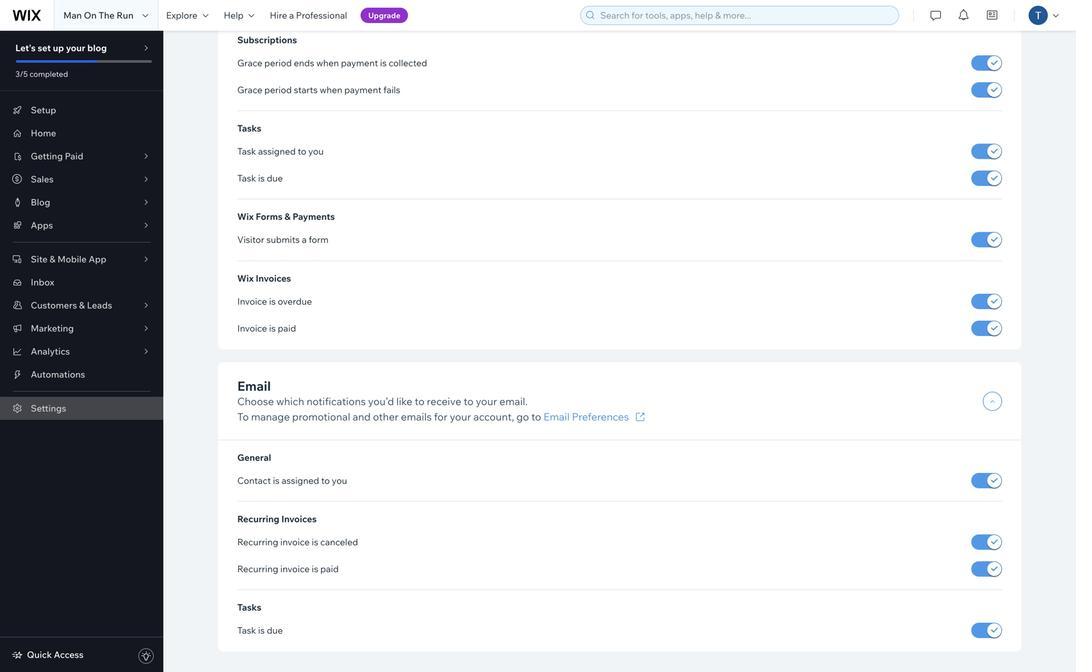 Task type: describe. For each thing, give the bounding box(es) containing it.
paid
[[65, 151, 83, 162]]

go
[[516, 410, 529, 423]]

contact is assigned to you
[[237, 475, 347, 486]]

getting paid
[[31, 151, 83, 162]]

wix invoices
[[237, 273, 291, 284]]

site & mobile app
[[31, 254, 106, 265]]

to down "starts"
[[298, 146, 306, 157]]

blog
[[31, 197, 50, 208]]

recurring for recurring invoice is canceled
[[237, 537, 278, 548]]

1 task is due from the top
[[237, 173, 283, 184]]

professional
[[296, 10, 347, 21]]

explore
[[166, 10, 197, 21]]

starts
[[294, 84, 318, 95]]

let's
[[15, 42, 36, 53]]

up
[[53, 42, 64, 53]]

help button
[[216, 0, 262, 31]]

customers & leads button
[[0, 294, 163, 317]]

& for customers & leads
[[79, 300, 85, 311]]

invoice is overdue
[[237, 296, 312, 307]]

account,
[[473, 410, 514, 423]]

which
[[276, 395, 304, 408]]

3 task from the top
[[237, 625, 256, 636]]

grace for grace period ends when payment is collected
[[237, 57, 262, 69]]

submits
[[266, 234, 300, 245]]

email preferences
[[544, 410, 629, 423]]

settings
[[31, 403, 66, 414]]

1 vertical spatial paid
[[320, 564, 339, 575]]

hire a professional
[[270, 10, 347, 21]]

sales
[[31, 174, 54, 185]]

invoice for invoice is overdue
[[237, 296, 267, 307]]

marketing
[[31, 323, 74, 334]]

getting paid button
[[0, 145, 163, 168]]

email for email choose which notifications you'd like to receive to your email.
[[237, 378, 271, 394]]

apps
[[31, 220, 53, 231]]

upgrade
[[368, 11, 400, 20]]

invoice for canceled
[[280, 537, 310, 548]]

notifications
[[307, 395, 366, 408]]

app
[[89, 254, 106, 265]]

2 tasks from the top
[[237, 602, 261, 613]]

to right "like" at the bottom left of the page
[[415, 395, 425, 408]]

receive
[[427, 395, 461, 408]]

preferences
[[572, 410, 629, 423]]

set
[[38, 42, 51, 53]]

grace period starts when payment fails
[[237, 84, 400, 95]]

visitor
[[237, 234, 264, 245]]

setup link
[[0, 99, 163, 122]]

Search for tools, apps, help & more... field
[[596, 6, 895, 24]]

analytics
[[31, 346, 70, 357]]

recurring invoice is paid
[[237, 564, 339, 575]]

email choose which notifications you'd like to receive to your email.
[[237, 378, 528, 408]]

to manage promotional and other emails for your account, go to
[[237, 410, 544, 423]]

to
[[237, 410, 249, 423]]

email preferences link
[[544, 409, 648, 425]]

sidebar element
[[0, 31, 163, 673]]

0 vertical spatial &
[[285, 211, 291, 222]]

recurring invoices
[[237, 514, 317, 525]]

recurring for recurring invoice is paid
[[237, 564, 278, 575]]

site
[[31, 254, 48, 265]]

for
[[434, 410, 447, 423]]

leads
[[87, 300, 112, 311]]

invoices for recurring invoices
[[281, 514, 317, 525]]

access
[[54, 649, 84, 661]]

overdue
[[278, 296, 312, 307]]

hire
[[270, 10, 287, 21]]

blog
[[87, 42, 107, 53]]

other
[[373, 410, 399, 423]]

invoice is paid
[[237, 323, 296, 334]]

help
[[224, 10, 244, 21]]

to right go
[[531, 410, 541, 423]]

period for starts
[[264, 84, 292, 95]]

customers
[[31, 300, 77, 311]]

period for ends
[[264, 57, 292, 69]]

2 due from the top
[[267, 625, 283, 636]]

hire a professional link
[[262, 0, 355, 31]]

marketing button
[[0, 317, 163, 340]]

quick access button
[[12, 649, 84, 661]]

the
[[99, 10, 115, 21]]

man on the run
[[63, 10, 133, 21]]

automations
[[31, 369, 85, 380]]

your inside sidebar element
[[66, 42, 85, 53]]

customers & leads
[[31, 300, 112, 311]]

upgrade button
[[361, 8, 408, 23]]

inbox
[[31, 277, 54, 288]]

promotional
[[292, 410, 350, 423]]

subscriptions
[[237, 34, 297, 45]]

grace for grace period starts when payment fails
[[237, 84, 262, 95]]

let's set up your blog
[[15, 42, 107, 53]]

manage
[[251, 410, 290, 423]]

& for site & mobile app
[[50, 254, 55, 265]]



Task type: locate. For each thing, give the bounding box(es) containing it.
1 invoice from the top
[[237, 296, 267, 307]]

getting
[[31, 151, 63, 162]]

0 horizontal spatial a
[[289, 10, 294, 21]]

1 vertical spatial a
[[302, 234, 307, 245]]

2 horizontal spatial your
[[476, 395, 497, 408]]

0 horizontal spatial &
[[50, 254, 55, 265]]

recurring down contact
[[237, 514, 279, 525]]

&
[[285, 211, 291, 222], [50, 254, 55, 265], [79, 300, 85, 311]]

2 vertical spatial task
[[237, 625, 256, 636]]

you up the 'canceled'
[[332, 475, 347, 486]]

automations link
[[0, 363, 163, 386]]

contact
[[237, 475, 271, 486]]

0 vertical spatial assigned
[[258, 146, 296, 157]]

2 vertical spatial &
[[79, 300, 85, 311]]

1 wix from the top
[[237, 211, 254, 222]]

your right up
[[66, 42, 85, 53]]

due down task assigned to you
[[267, 173, 283, 184]]

2 vertical spatial your
[[450, 410, 471, 423]]

apps button
[[0, 214, 163, 237]]

2 task is due from the top
[[237, 625, 283, 636]]

you down grace period starts when payment fails
[[308, 146, 324, 157]]

1 recurring from the top
[[237, 514, 279, 525]]

ends
[[294, 57, 314, 69]]

1 horizontal spatial your
[[450, 410, 471, 423]]

1 vertical spatial you
[[332, 475, 347, 486]]

task is due
[[237, 173, 283, 184], [237, 625, 283, 636]]

1 vertical spatial invoice
[[237, 323, 267, 334]]

0 vertical spatial due
[[267, 173, 283, 184]]

1 vertical spatial period
[[264, 84, 292, 95]]

1 vertical spatial tasks
[[237, 602, 261, 613]]

0 vertical spatial tasks
[[237, 123, 261, 134]]

home
[[31, 127, 56, 139]]

recurring invoice is canceled
[[237, 537, 358, 548]]

1 vertical spatial recurring
[[237, 537, 278, 548]]

0 vertical spatial paid
[[278, 323, 296, 334]]

email right go
[[544, 410, 570, 423]]

& right forms
[[285, 211, 291, 222]]

quick
[[27, 649, 52, 661]]

1 vertical spatial task is due
[[237, 625, 283, 636]]

payment left fails
[[344, 84, 381, 95]]

a right hire on the left of the page
[[289, 10, 294, 21]]

emails
[[401, 410, 432, 423]]

0 horizontal spatial email
[[237, 378, 271, 394]]

recurring for recurring invoices
[[237, 514, 279, 525]]

wix left forms
[[237, 211, 254, 222]]

sales button
[[0, 168, 163, 191]]

2 invoice from the top
[[237, 323, 267, 334]]

analytics button
[[0, 340, 163, 363]]

tasks down the recurring invoice is paid
[[237, 602, 261, 613]]

0 horizontal spatial your
[[66, 42, 85, 53]]

0 vertical spatial wix
[[237, 211, 254, 222]]

1 vertical spatial email
[[544, 410, 570, 423]]

completed
[[30, 69, 68, 79]]

to up the 'canceled'
[[321, 475, 330, 486]]

when right ends
[[316, 57, 339, 69]]

task assigned to you
[[237, 146, 324, 157]]

1 period from the top
[[264, 57, 292, 69]]

run
[[117, 10, 133, 21]]

you'd
[[368, 395, 394, 408]]

home link
[[0, 122, 163, 145]]

wix forms & payments
[[237, 211, 335, 222]]

on
[[84, 10, 97, 21]]

canceled
[[320, 537, 358, 548]]

0 vertical spatial email
[[237, 378, 271, 394]]

period left "starts"
[[264, 84, 292, 95]]

when for ends
[[316, 57, 339, 69]]

1 horizontal spatial email
[[544, 410, 570, 423]]

a inside hire a professional link
[[289, 10, 294, 21]]

when
[[316, 57, 339, 69], [320, 84, 342, 95]]

your right for
[[450, 410, 471, 423]]

0 vertical spatial invoice
[[280, 537, 310, 548]]

paid down the 'canceled'
[[320, 564, 339, 575]]

invoices up the recurring invoice is canceled
[[281, 514, 317, 525]]

fails
[[383, 84, 400, 95]]

recurring
[[237, 514, 279, 525], [237, 537, 278, 548], [237, 564, 278, 575]]

when right "starts"
[[320, 84, 342, 95]]

1 vertical spatial assigned
[[282, 475, 319, 486]]

0 vertical spatial invoices
[[256, 273, 291, 284]]

a
[[289, 10, 294, 21], [302, 234, 307, 245]]

0 vertical spatial task
[[237, 146, 256, 157]]

& right the site
[[50, 254, 55, 265]]

grace period ends when payment is collected
[[237, 57, 427, 69]]

2 horizontal spatial &
[[285, 211, 291, 222]]

assigned
[[258, 146, 296, 157], [282, 475, 319, 486]]

blog button
[[0, 191, 163, 214]]

recurring down the recurring invoice is canceled
[[237, 564, 278, 575]]

1 vertical spatial task
[[237, 173, 256, 184]]

1 vertical spatial grace
[[237, 84, 262, 95]]

invoice for invoice is paid
[[237, 323, 267, 334]]

paid down 'overdue'
[[278, 323, 296, 334]]

1 tasks from the top
[[237, 123, 261, 134]]

wix for wix forms & payments
[[237, 211, 254, 222]]

like
[[396, 395, 412, 408]]

forms
[[256, 211, 283, 222]]

recurring down recurring invoices
[[237, 537, 278, 548]]

grace
[[237, 57, 262, 69], [237, 84, 262, 95]]

tasks
[[237, 123, 261, 134], [237, 602, 261, 613]]

1 horizontal spatial you
[[332, 475, 347, 486]]

0 vertical spatial invoice
[[237, 296, 267, 307]]

1 vertical spatial invoices
[[281, 514, 317, 525]]

2 task from the top
[[237, 173, 256, 184]]

email up choose
[[237, 378, 271, 394]]

email.
[[499, 395, 528, 408]]

choose
[[237, 395, 274, 408]]

email inside email choose which notifications you'd like to receive to your email.
[[237, 378, 271, 394]]

wix up invoice is overdue
[[237, 273, 254, 284]]

3/5
[[15, 69, 28, 79]]

1 vertical spatial payment
[[344, 84, 381, 95]]

invoice down wix invoices
[[237, 296, 267, 307]]

invoice down invoice is overdue
[[237, 323, 267, 334]]

wix for wix invoices
[[237, 273, 254, 284]]

1 vertical spatial wix
[[237, 273, 254, 284]]

& inside the customers & leads dropdown button
[[79, 300, 85, 311]]

inbox link
[[0, 271, 163, 294]]

1 vertical spatial &
[[50, 254, 55, 265]]

1 vertical spatial invoice
[[280, 564, 310, 575]]

site & mobile app button
[[0, 248, 163, 271]]

& inside site & mobile app dropdown button
[[50, 254, 55, 265]]

2 grace from the top
[[237, 84, 262, 95]]

0 vertical spatial a
[[289, 10, 294, 21]]

payments
[[293, 211, 335, 222]]

0 horizontal spatial paid
[[278, 323, 296, 334]]

period
[[264, 57, 292, 69], [264, 84, 292, 95]]

1 invoice from the top
[[280, 537, 310, 548]]

when for starts
[[320, 84, 342, 95]]

due
[[267, 173, 283, 184], [267, 625, 283, 636]]

invoices
[[256, 273, 291, 284], [281, 514, 317, 525]]

1 task from the top
[[237, 146, 256, 157]]

0 vertical spatial your
[[66, 42, 85, 53]]

1 horizontal spatial a
[[302, 234, 307, 245]]

1 horizontal spatial &
[[79, 300, 85, 311]]

email for email preferences
[[544, 410, 570, 423]]

invoice down the recurring invoice is canceled
[[280, 564, 310, 575]]

form
[[309, 234, 329, 245]]

1 vertical spatial due
[[267, 625, 283, 636]]

2 vertical spatial recurring
[[237, 564, 278, 575]]

1 horizontal spatial paid
[[320, 564, 339, 575]]

due down the recurring invoice is paid
[[267, 625, 283, 636]]

0 vertical spatial recurring
[[237, 514, 279, 525]]

payment for is
[[341, 57, 378, 69]]

general
[[237, 452, 271, 463]]

invoices for wix invoices
[[256, 273, 291, 284]]

man
[[63, 10, 82, 21]]

0 vertical spatial grace
[[237, 57, 262, 69]]

invoice for paid
[[280, 564, 310, 575]]

and
[[353, 410, 371, 423]]

0 horizontal spatial you
[[308, 146, 324, 157]]

2 invoice from the top
[[280, 564, 310, 575]]

2 wix from the top
[[237, 273, 254, 284]]

visitor submits a form
[[237, 234, 329, 245]]

mobile
[[57, 254, 87, 265]]

0 vertical spatial period
[[264, 57, 292, 69]]

0 vertical spatial when
[[316, 57, 339, 69]]

invoice up the recurring invoice is paid
[[280, 537, 310, 548]]

your inside email choose which notifications you'd like to receive to your email.
[[476, 395, 497, 408]]

period down subscriptions
[[264, 57, 292, 69]]

0 vertical spatial task is due
[[237, 173, 283, 184]]

3 recurring from the top
[[237, 564, 278, 575]]

2 recurring from the top
[[237, 537, 278, 548]]

3/5 completed
[[15, 69, 68, 79]]

payment left "collected"
[[341, 57, 378, 69]]

your up account,
[[476, 395, 497, 408]]

to right receive
[[464, 395, 473, 408]]

wix
[[237, 211, 254, 222], [237, 273, 254, 284]]

0 vertical spatial payment
[[341, 57, 378, 69]]

& left leads
[[79, 300, 85, 311]]

1 grace from the top
[[237, 57, 262, 69]]

invoices up invoice is overdue
[[256, 273, 291, 284]]

setup
[[31, 104, 56, 116]]

collected
[[389, 57, 427, 69]]

your
[[66, 42, 85, 53], [476, 395, 497, 408], [450, 410, 471, 423]]

a left form
[[302, 234, 307, 245]]

1 vertical spatial when
[[320, 84, 342, 95]]

1 vertical spatial your
[[476, 395, 497, 408]]

email
[[237, 378, 271, 394], [544, 410, 570, 423]]

0 vertical spatial you
[[308, 146, 324, 157]]

1 due from the top
[[267, 173, 283, 184]]

2 period from the top
[[264, 84, 292, 95]]

tasks up task assigned to you
[[237, 123, 261, 134]]

invoice
[[280, 537, 310, 548], [280, 564, 310, 575]]

payment for fails
[[344, 84, 381, 95]]

settings link
[[0, 397, 163, 420]]



Task type: vqa. For each thing, say whether or not it's contained in the screenshot.
Weekly total sales never
no



